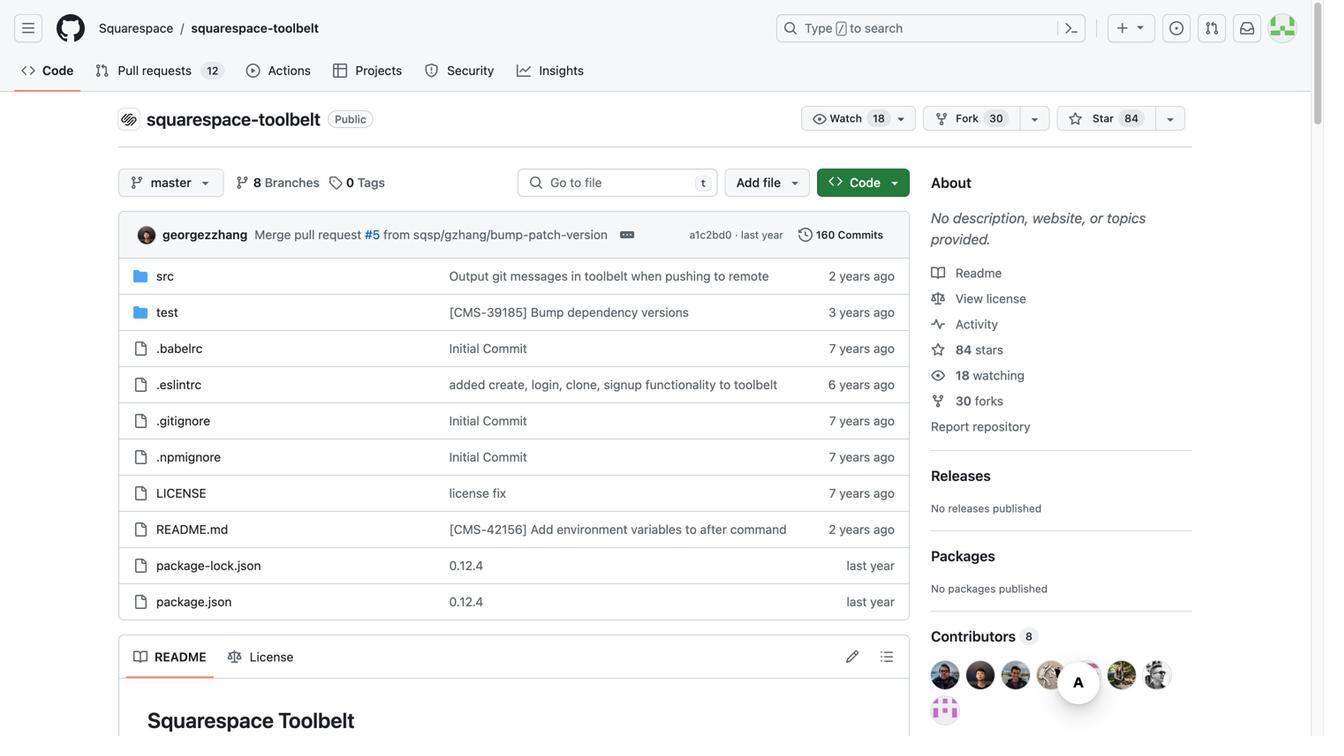 Task type: locate. For each thing, give the bounding box(es) containing it.
remote
[[729, 269, 769, 284]]

@tomccabe image
[[1037, 662, 1065, 690]]

directory image left test link
[[133, 306, 148, 320]]

1 vertical spatial 2
[[829, 523, 836, 537]]

pulse image
[[931, 318, 945, 332]]

[cms-39185] bump dependency versions link
[[449, 305, 689, 320]]

merge
[[255, 227, 291, 242]]

.npmignore link
[[156, 450, 221, 465]]

list
[[92, 14, 766, 42], [126, 644, 302, 672]]

/ inside the type / to search
[[838, 23, 844, 35]]

#5 link
[[365, 227, 380, 242]]

1 vertical spatial squarespace-toolbelt link
[[147, 109, 321, 129]]

8 branches
[[253, 175, 320, 190]]

initial commit link for .gitignore
[[449, 414, 527, 428]]

years for src
[[840, 269, 870, 284]]

7 years ago
[[829, 341, 895, 356], [829, 414, 895, 428], [829, 450, 895, 465], [829, 486, 895, 501]]

requests
[[142, 63, 192, 78]]

add left file
[[736, 175, 760, 190]]

output git messages in toolbelt when pushing to remote link
[[449, 269, 769, 284]]

@colevscode image
[[931, 662, 959, 690]]

1 initial commit from the top
[[449, 341, 527, 356]]

.babelrc link
[[156, 341, 203, 356]]

1 initial from the top
[[449, 341, 479, 356]]

1 horizontal spatial 30
[[990, 112, 1003, 125]]

[cms- down license fix
[[449, 523, 487, 537]]

84 users starred this repository element
[[1119, 110, 1145, 127]]

1 7 years ago from the top
[[829, 341, 895, 356]]

license left fix
[[449, 486, 489, 501]]

projects link
[[326, 57, 411, 84]]

readme link
[[931, 266, 1002, 280]]

/ up requests
[[180, 21, 184, 35]]

after
[[700, 523, 727, 537]]

triangle down image left about at the top right
[[888, 176, 902, 190]]

0 vertical spatial squarespace-
[[191, 21, 273, 35]]

/ for type
[[838, 23, 844, 35]]

0 vertical spatial no
[[931, 210, 949, 227]]

18 for 18 watching
[[956, 368, 970, 383]]

published
[[993, 503, 1042, 515], [999, 583, 1048, 595]]

4 7 from the top
[[829, 486, 836, 501]]

commit
[[483, 341, 527, 356], [483, 414, 527, 428], [483, 450, 527, 465]]

1 directory image from the top
[[133, 269, 148, 284]]

0 vertical spatial 0.12.4
[[449, 559, 483, 573]]

1 vertical spatial squarespace
[[148, 708, 274, 733]]

0 vertical spatial initial commit
[[449, 341, 527, 356]]

2 for [cms-42156] add environment variables to after command
[[829, 523, 836, 537]]

from sqsp/gzhang/bump-patch-version link
[[383, 227, 608, 242]]

squarespace down law image at the left of page
[[148, 708, 274, 733]]

squarespace- up 12
[[191, 21, 273, 35]]

code image
[[21, 64, 35, 78], [829, 174, 843, 189]]

commit down create, at the bottom
[[483, 414, 527, 428]]

0 horizontal spatial add
[[531, 523, 553, 537]]

30
[[990, 112, 1003, 125], [956, 394, 972, 409]]

repo forked image
[[935, 112, 949, 126], [931, 394, 945, 409]]

2 7 from the top
[[829, 414, 836, 428]]

2 up 3
[[829, 269, 836, 284]]

add
[[736, 175, 760, 190], [531, 523, 553, 537]]

0 horizontal spatial code image
[[21, 64, 35, 78]]

merge pull request #5 from sqsp/gzhang/bump-patch-version
[[255, 227, 608, 242]]

1 vertical spatial commit
[[483, 414, 527, 428]]

3 initial from the top
[[449, 450, 479, 465]]

8 up @mattlyons0 icon on the right of page
[[1026, 631, 1033, 643]]

2 triangle down image from the left
[[888, 176, 902, 190]]

initial up the license fix link
[[449, 450, 479, 465]]

squarespace-toolbelt link down play icon
[[147, 109, 321, 129]]

2 initial commit from the top
[[449, 414, 527, 428]]

initial commit
[[449, 341, 527, 356], [449, 414, 527, 428], [449, 450, 527, 465]]

2 vertical spatial initial
[[449, 450, 479, 465]]

to left the remote
[[714, 269, 725, 284]]

0 vertical spatial initial commit link
[[449, 341, 527, 356]]

squarespace-
[[191, 21, 273, 35], [147, 109, 259, 129]]

1 horizontal spatial code image
[[829, 174, 843, 189]]

forks
[[975, 394, 1003, 409]]

add right 42156] on the left bottom
[[531, 523, 553, 537]]

/
[[180, 21, 184, 35], [838, 23, 844, 35]]

version
[[567, 227, 608, 242]]

initial commit down 39185]
[[449, 341, 527, 356]]

0 horizontal spatial 8
[[253, 175, 261, 190]]

2 years ago
[[829, 269, 895, 284], [829, 523, 895, 537]]

1 horizontal spatial add
[[736, 175, 760, 190]]

git pull request image left notifications icon
[[1205, 21, 1219, 35]]

3 commit from the top
[[483, 450, 527, 465]]

history image
[[798, 228, 813, 242]]

2 2 from the top
[[829, 523, 836, 537]]

git pull request image left pull
[[95, 64, 109, 78]]

insights
[[539, 63, 584, 78]]

0 vertical spatial initial
[[449, 341, 479, 356]]

view license link
[[931, 292, 1026, 306]]

no up provided.
[[931, 210, 949, 227]]

initial commit for .npmignore
[[449, 450, 527, 465]]

triangle down image
[[198, 176, 213, 190], [888, 176, 902, 190]]

18 right watch
[[873, 112, 885, 125]]

readme.md link
[[156, 523, 228, 537]]

initial commit up the license fix link
[[449, 450, 527, 465]]

git pull request image
[[1205, 21, 1219, 35], [95, 64, 109, 78]]

commit up fix
[[483, 450, 527, 465]]

toolbelt up actions on the top left
[[273, 21, 319, 35]]

0 vertical spatial 30
[[990, 112, 1003, 125]]

commit for .babelrc
[[483, 341, 527, 356]]

readme.md
[[156, 523, 228, 537]]

type
[[805, 21, 833, 35]]

2 vertical spatial no
[[931, 583, 945, 595]]

triangle down image right plus icon
[[1133, 20, 1148, 34]]

1 vertical spatial 8
[[1026, 631, 1033, 643]]

1 vertical spatial 84
[[956, 343, 972, 357]]

7 for .babelrc
[[829, 341, 836, 356]]

@mattlyons0 image
[[1002, 662, 1030, 690]]

messages
[[510, 269, 568, 284]]

1 vertical spatial published
[[999, 583, 1048, 595]]

2 0.12.4 link from the top
[[449, 595, 483, 610]]

1 vertical spatial triangle down image
[[788, 176, 802, 190]]

2 2 years ago from the top
[[829, 523, 895, 537]]

0 horizontal spatial triangle down image
[[198, 176, 213, 190]]

/ right type
[[838, 23, 844, 35]]

3 initial commit from the top
[[449, 450, 527, 465]]

triangle down image
[[1133, 20, 1148, 34], [788, 176, 802, 190]]

0 vertical spatial add
[[736, 175, 760, 190]]

year left history icon
[[762, 229, 783, 241]]

7 ago from the top
[[874, 486, 895, 501]]

1 vertical spatial [cms-
[[449, 523, 487, 537]]

84 left stars
[[956, 343, 972, 357]]

list containing readme
[[126, 644, 302, 672]]

ago for test
[[874, 305, 895, 320]]

0 vertical spatial published
[[993, 503, 1042, 515]]

.eslintrc
[[156, 378, 201, 392]]

1 last year from the top
[[847, 559, 895, 573]]

2 7 years ago from the top
[[829, 414, 895, 428]]

8 for 8
[[1026, 631, 1033, 643]]

squarespace for squarespace toolbelt
[[148, 708, 274, 733]]

1 vertical spatial 18
[[956, 368, 970, 383]]

2 commit from the top
[[483, 414, 527, 428]]

eye image
[[931, 369, 945, 383]]

2 [cms- from the top
[[449, 523, 487, 537]]

no left packages
[[931, 583, 945, 595]]

0 horizontal spatial triangle down image
[[788, 176, 802, 190]]

3 initial commit link from the top
[[449, 450, 527, 465]]

last
[[741, 229, 759, 241], [847, 559, 867, 573], [847, 595, 867, 610]]

add file
[[736, 175, 781, 190]]

6 years from the top
[[839, 450, 870, 465]]

last for package.json
[[847, 595, 867, 610]]

squarespace- down 12
[[147, 109, 259, 129]]

[cms- down output
[[449, 305, 487, 320]]

code down homepage image
[[42, 63, 74, 78]]

squarespace for squarespace / squarespace-toolbelt
[[99, 21, 173, 35]]

shield image
[[425, 64, 439, 78]]

0 vertical spatial squarespace-toolbelt link
[[184, 14, 326, 42]]

owner avatar image
[[118, 109, 140, 130]]

30 forks
[[956, 394, 1003, 409]]

2 vertical spatial year
[[870, 595, 895, 610]]

directory image
[[133, 269, 148, 284], [133, 306, 148, 320]]

law image
[[931, 292, 945, 306]]

0 vertical spatial 8
[[253, 175, 261, 190]]

triangle down image for code
[[888, 176, 902, 190]]

initial up added
[[449, 341, 479, 356]]

.eslintrc link
[[156, 378, 201, 392]]

play image
[[246, 64, 260, 78]]

1 triangle down image from the left
[[198, 176, 213, 190]]

0 vertical spatial git pull request image
[[1205, 21, 1219, 35]]

[cms-42156] add environment variables to after command
[[449, 523, 787, 537]]

published for releases
[[993, 503, 1042, 515]]

0 vertical spatial 0.12.4 link
[[449, 559, 483, 573]]

0 vertical spatial 2 years ago
[[829, 269, 895, 284]]

@awparks image
[[1072, 662, 1101, 690]]

initial for .gitignore
[[449, 414, 479, 428]]

squarespace inside squarespace / squarespace-toolbelt
[[99, 21, 173, 35]]

toolbelt
[[273, 21, 319, 35], [259, 109, 321, 129], [585, 269, 628, 284], [734, 378, 777, 392]]

initial
[[449, 341, 479, 356], [449, 414, 479, 428], [449, 450, 479, 465]]

1 horizontal spatial 84
[[1125, 112, 1139, 125]]

160 commits
[[816, 229, 883, 241]]

squarespace toolbelt
[[148, 708, 355, 733]]

1 vertical spatial squarespace-
[[147, 109, 259, 129]]

squarespace-toolbelt
[[147, 109, 321, 129]]

3 7 from the top
[[829, 450, 836, 465]]

initial commit link down 39185]
[[449, 341, 527, 356]]

0 horizontal spatial 30
[[956, 394, 972, 409]]

license right view on the right of page
[[986, 292, 1026, 306]]

1 0.12.4 from the top
[[449, 559, 483, 573]]

0.12.4 link for package-lock.json
[[449, 559, 483, 573]]

30 right fork
[[990, 112, 1003, 125]]

1 vertical spatial initial commit
[[449, 414, 527, 428]]

view
[[956, 292, 983, 306]]

1 vertical spatial git pull request image
[[95, 64, 109, 78]]

3 no from the top
[[931, 583, 945, 595]]

0 vertical spatial repo forked image
[[935, 112, 949, 126]]

1 vertical spatial last year
[[847, 595, 895, 610]]

7 for license
[[829, 486, 836, 501]]

published right releases
[[993, 503, 1042, 515]]

published down packages link
[[999, 583, 1048, 595]]

6 ago from the top
[[874, 450, 895, 465]]

no left releases
[[931, 503, 945, 515]]

no for no packages published
[[931, 583, 945, 595]]

repo forked image left fork
[[935, 112, 949, 126]]

0 vertical spatial list
[[92, 14, 766, 42]]

src link
[[156, 269, 174, 284]]

initial commit down create, at the bottom
[[449, 414, 527, 428]]

year up the outline 'image'
[[870, 595, 895, 610]]

triangle down image right file
[[788, 176, 802, 190]]

branches
[[265, 175, 320, 190]]

2 initial commit link from the top
[[449, 414, 527, 428]]

1 vertical spatial license
[[449, 486, 489, 501]]

georgezzhang
[[163, 227, 248, 242]]

0 vertical spatial code image
[[21, 64, 35, 78]]

pull requests
[[118, 63, 192, 78]]

7
[[829, 341, 836, 356], [829, 414, 836, 428], [829, 450, 836, 465], [829, 486, 836, 501]]

edit file image
[[845, 650, 860, 664]]

readme
[[952, 266, 1002, 280]]

squarespace up pull
[[99, 21, 173, 35]]

/ for squarespace
[[180, 21, 184, 35]]

star
[[1093, 112, 1114, 125]]

1 [cms- from the top
[[449, 305, 487, 320]]

4 ago from the top
[[874, 378, 895, 392]]

commit for .npmignore
[[483, 450, 527, 465]]

84 right star at the top of page
[[1125, 112, 1139, 125]]

1 vertical spatial year
[[870, 559, 895, 573]]

year left packages
[[870, 559, 895, 573]]

code
[[42, 63, 74, 78], [850, 175, 881, 190]]

search image
[[529, 176, 543, 190]]

0 vertical spatial 2
[[829, 269, 836, 284]]

list containing squarespace / squarespace-toolbelt
[[92, 14, 766, 42]]

directory image left src 'link'
[[133, 269, 148, 284]]

initial commit link down create, at the bottom
[[449, 414, 527, 428]]

bump
[[531, 305, 564, 320]]

georgezzhang image
[[138, 227, 155, 244]]

2 0.12.4 from the top
[[449, 595, 483, 610]]

create,
[[489, 378, 528, 392]]

84
[[1125, 112, 1139, 125], [956, 343, 972, 357]]

code up commits
[[850, 175, 881, 190]]

eye image
[[813, 112, 827, 126]]

8 years from the top
[[840, 523, 870, 537]]

0 tags
[[346, 175, 385, 190]]

1 vertical spatial no
[[931, 503, 945, 515]]

1 ago from the top
[[874, 269, 895, 284]]

repo forked image for fork
[[935, 112, 949, 126]]

years for license
[[839, 486, 870, 501]]

2 vertical spatial commit
[[483, 450, 527, 465]]

1 0.12.4 link from the top
[[449, 559, 483, 573]]

7 for .npmignore
[[829, 450, 836, 465]]

1 horizontal spatial code
[[850, 175, 881, 190]]

plus image
[[1116, 21, 1130, 35]]

added create, login, clone, signup functionality to toolbelt link
[[449, 378, 777, 392]]

last for package-lock.json
[[847, 559, 867, 573]]

initial commit link up the license fix link
[[449, 450, 527, 465]]

2 initial from the top
[[449, 414, 479, 428]]

0 vertical spatial commit
[[483, 341, 527, 356]]

in
[[571, 269, 581, 284]]

1 7 from the top
[[829, 341, 836, 356]]

18 right eye icon
[[956, 368, 970, 383]]

1 horizontal spatial 18
[[956, 368, 970, 383]]

code inside popup button
[[850, 175, 881, 190]]

code link
[[14, 57, 81, 84]]

2 vertical spatial initial commit link
[[449, 450, 527, 465]]

8 ago from the top
[[874, 523, 895, 537]]

to
[[850, 21, 861, 35], [714, 269, 725, 284], [719, 378, 731, 392], [685, 523, 697, 537]]

2 ago from the top
[[874, 305, 895, 320]]

0.12.4 for package-lock.json
[[449, 559, 483, 573]]

0 horizontal spatial 84
[[956, 343, 972, 357]]

0 vertical spatial [cms-
[[449, 305, 487, 320]]

1 vertical spatial list
[[126, 644, 302, 672]]

2 vertical spatial initial commit
[[449, 450, 527, 465]]

·
[[735, 229, 738, 241]]

patch-
[[529, 227, 567, 242]]

1 horizontal spatial license
[[986, 292, 1026, 306]]

added
[[449, 378, 485, 392]]

5 years from the top
[[839, 414, 870, 428]]

3 years from the top
[[839, 341, 870, 356]]

ago for readme.md
[[874, 523, 895, 537]]

0 vertical spatial triangle down image
[[1133, 20, 1148, 34]]

no inside no description, website, or topics provided.
[[931, 210, 949, 227]]

3 7 years ago from the top
[[829, 450, 895, 465]]

toolbelt right in
[[585, 269, 628, 284]]

report repository link
[[931, 420, 1031, 434]]

3 ago from the top
[[874, 341, 895, 356]]

license link
[[220, 644, 302, 672]]

1 2 from the top
[[829, 269, 836, 284]]

commit for .gitignore
[[483, 414, 527, 428]]

7 years from the top
[[839, 486, 870, 501]]

1 initial commit link from the top
[[449, 341, 527, 356]]

1 2 years ago from the top
[[829, 269, 895, 284]]

1 vertical spatial code
[[850, 175, 881, 190]]

see your forks of this repository image
[[1028, 112, 1042, 126]]

repo forked image down eye icon
[[931, 394, 945, 409]]

1 vertical spatial initial
[[449, 414, 479, 428]]

4 years from the top
[[839, 378, 870, 392]]

initial down added
[[449, 414, 479, 428]]

2 vertical spatial last
[[847, 595, 867, 610]]

2 right "command"
[[829, 523, 836, 537]]

0 vertical spatial 18
[[873, 112, 885, 125]]

5 ago from the top
[[874, 414, 895, 428]]

no releases published
[[931, 503, 1042, 515]]

1 no from the top
[[931, 210, 949, 227]]

1 vertical spatial 0.12.4 link
[[449, 595, 483, 610]]

activity
[[956, 317, 998, 332]]

toolbelt inside squarespace / squarespace-toolbelt
[[273, 21, 319, 35]]

report
[[931, 420, 969, 434]]

1 vertical spatial 0.12.4
[[449, 595, 483, 610]]

0 horizontal spatial 18
[[873, 112, 885, 125]]

1 years from the top
[[840, 269, 870, 284]]

30 left forks
[[956, 394, 972, 409]]

8 right git branch image
[[253, 175, 261, 190]]

8 for 8 branches
[[253, 175, 261, 190]]

4 7 years ago from the top
[[829, 486, 895, 501]]

0 vertical spatial directory image
[[133, 269, 148, 284]]

ago for .gitignore
[[874, 414, 895, 428]]

0 vertical spatial last year
[[847, 559, 895, 573]]

pull
[[118, 63, 139, 78]]

1 vertical spatial last
[[847, 559, 867, 573]]

Go to file text field
[[550, 170, 688, 196]]

0 vertical spatial code
[[42, 63, 74, 78]]

1 vertical spatial initial commit link
[[449, 414, 527, 428]]

2 years ago for output git messages in toolbelt when pushing to remote
[[829, 269, 895, 284]]

ago
[[874, 269, 895, 284], [874, 305, 895, 320], [874, 341, 895, 356], [874, 378, 895, 392], [874, 414, 895, 428], [874, 450, 895, 465], [874, 486, 895, 501], [874, 523, 895, 537]]

1 vertical spatial directory image
[[133, 306, 148, 320]]

ago for .babelrc
[[874, 341, 895, 356]]

1 commit from the top
[[483, 341, 527, 356]]

command palette image
[[1064, 21, 1079, 35]]

squarespace-toolbelt link up play icon
[[184, 14, 326, 42]]

[cms-39185] bump dependency versions
[[449, 305, 689, 320]]

1 vertical spatial 2 years ago
[[829, 523, 895, 537]]

triangle down image right the master
[[198, 176, 213, 190]]

1 horizontal spatial triangle down image
[[888, 176, 902, 190]]

2 years from the top
[[840, 305, 870, 320]]

0.12.4 link
[[449, 559, 483, 573], [449, 595, 483, 610]]

0 horizontal spatial /
[[180, 21, 184, 35]]

0 horizontal spatial license
[[449, 486, 489, 501]]

0 vertical spatial squarespace
[[99, 21, 173, 35]]

1 horizontal spatial 8
[[1026, 631, 1033, 643]]

stars
[[975, 343, 1003, 357]]

2 directory image from the top
[[133, 306, 148, 320]]

releases
[[931, 468, 991, 485]]

/ inside squarespace / squarespace-toolbelt
[[180, 21, 184, 35]]

triangle down image inside code popup button
[[888, 176, 902, 190]]

2 last year from the top
[[847, 595, 895, 610]]

book image
[[931, 266, 945, 280]]

1 horizontal spatial /
[[838, 23, 844, 35]]

commit down 39185]
[[483, 341, 527, 356]]

1 vertical spatial repo forked image
[[931, 394, 945, 409]]

2 no from the top
[[931, 503, 945, 515]]

7 years ago for .npmignore
[[829, 450, 895, 465]]

about
[[931, 174, 972, 191]]

to right functionality
[[719, 378, 731, 392]]

@cmwall image
[[1108, 662, 1136, 690]]



Task type: describe. For each thing, give the bounding box(es) containing it.
from
[[383, 227, 410, 242]]

years for .npmignore
[[839, 450, 870, 465]]

0.12.4 link for package.json
[[449, 595, 483, 610]]

7 years ago for license
[[829, 486, 895, 501]]

license link
[[156, 486, 206, 501]]

0 horizontal spatial git pull request image
[[95, 64, 109, 78]]

output git messages in toolbelt when pushing to remote
[[449, 269, 769, 284]]

@brettsolow image
[[1143, 662, 1171, 690]]

graph image
[[517, 64, 531, 78]]

open commit details image
[[620, 228, 634, 242]]

years for .eslintrc
[[839, 378, 870, 392]]

.npmignore
[[156, 450, 221, 465]]

search
[[865, 21, 903, 35]]

description,
[[953, 210, 1029, 227]]

[cms- for 39185]
[[449, 305, 487, 320]]

ago for .eslintrc
[[874, 378, 895, 392]]

year for package-lock.json
[[870, 559, 895, 573]]

report repository
[[931, 420, 1031, 434]]

git branch image
[[236, 176, 250, 190]]

homepage image
[[57, 14, 85, 42]]

year for package.json
[[870, 595, 895, 610]]

package.json
[[156, 595, 232, 610]]

activity link
[[931, 317, 998, 332]]

160
[[816, 229, 835, 241]]

environment
[[557, 523, 628, 537]]

a1c2bd0 link
[[690, 227, 732, 243]]

a1c2bd0
[[690, 229, 732, 241]]

security link
[[418, 57, 503, 84]]

7 years ago for .babelrc
[[829, 341, 895, 356]]

2 for output git messages in toolbelt when pushing to remote
[[829, 269, 836, 284]]

squarespace- inside squarespace / squarespace-toolbelt
[[191, 21, 273, 35]]

0 vertical spatial 84
[[1125, 112, 1139, 125]]

license fix link
[[449, 486, 506, 501]]

output
[[449, 269, 489, 284]]

0 vertical spatial last
[[741, 229, 759, 241]]

tag image
[[328, 176, 343, 190]]

0
[[346, 175, 354, 190]]

notifications image
[[1240, 21, 1254, 35]]

to left after
[[685, 523, 697, 537]]

0 horizontal spatial code
[[42, 63, 74, 78]]

star 84
[[1090, 112, 1139, 125]]

when
[[631, 269, 662, 284]]

add this repository to a list image
[[1163, 112, 1178, 126]]

initial commit for .gitignore
[[449, 414, 527, 428]]

no description, website, or topics provided.
[[931, 210, 1146, 248]]

years for readme.md
[[840, 523, 870, 537]]

160 commits link
[[791, 223, 891, 247]]

actions link
[[239, 57, 319, 84]]

2 years ago for [cms-42156] add environment variables to after command
[[829, 523, 895, 537]]

readme
[[155, 650, 206, 665]]

georgezzhang link
[[163, 227, 248, 242]]

toolbelt
[[278, 708, 355, 733]]

sqsp/gzhang/bump-
[[413, 227, 529, 242]]

code image inside code link
[[21, 64, 35, 78]]

84 stars
[[956, 343, 1003, 357]]

outline image
[[880, 650, 894, 664]]

0 vertical spatial license
[[986, 292, 1026, 306]]

repository
[[973, 420, 1031, 434]]

#5
[[365, 227, 380, 242]]

1 horizontal spatial git pull request image
[[1205, 21, 1219, 35]]

3 years ago
[[829, 305, 895, 320]]

0 vertical spatial year
[[762, 229, 783, 241]]

39185]
[[487, 305, 528, 320]]

package.json link
[[156, 595, 232, 610]]

view license
[[952, 292, 1026, 306]]

test
[[156, 305, 178, 320]]

packages
[[931, 548, 995, 565]]

toolbelt right functionality
[[734, 378, 777, 392]]

3
[[829, 305, 836, 320]]

1 horizontal spatial triangle down image
[[1133, 20, 1148, 34]]

added create, login, clone, signup functionality to toolbelt
[[449, 378, 777, 392]]

toolbelt down actions on the top left
[[259, 109, 321, 129]]

ago for license
[[874, 486, 895, 501]]

18 for 18
[[873, 112, 885, 125]]

years for .gitignore
[[839, 414, 870, 428]]

12
[[207, 64, 218, 77]]

or
[[1090, 210, 1103, 227]]

directory image for test
[[133, 306, 148, 320]]

dependency
[[567, 305, 638, 320]]

code button
[[817, 169, 910, 197]]

tags
[[357, 175, 385, 190]]

ago for src
[[874, 269, 895, 284]]

issue opened image
[[1170, 21, 1184, 35]]

last year for package-lock.json
[[847, 559, 895, 573]]

insights link
[[510, 57, 592, 84]]

@georgezzhang image
[[966, 662, 995, 690]]

1 vertical spatial 30
[[956, 394, 972, 409]]

website,
[[1033, 210, 1086, 227]]

1 vertical spatial add
[[531, 523, 553, 537]]

0.12.4 for package.json
[[449, 595, 483, 610]]

contributors
[[931, 629, 1016, 645]]

git branch image
[[130, 176, 144, 190]]

directory image for src
[[133, 269, 148, 284]]

command
[[730, 523, 787, 537]]

topics
[[1107, 210, 1146, 227]]

provided.
[[931, 231, 991, 248]]

6
[[828, 378, 836, 392]]

fix
[[493, 486, 506, 501]]

signup
[[604, 378, 642, 392]]

initial commit link for .npmignore
[[449, 450, 527, 465]]

initial commit link for .babelrc
[[449, 341, 527, 356]]

triangle down image inside add file popup button
[[788, 176, 802, 190]]

initial for .npmignore
[[449, 450, 479, 465]]

repo forked image for 30
[[931, 394, 945, 409]]

law image
[[228, 651, 242, 665]]

license fix
[[449, 486, 506, 501]]

public
[[335, 113, 366, 125]]

package-lock.json
[[156, 559, 261, 573]]

pull
[[294, 227, 315, 242]]

published for packages
[[999, 583, 1048, 595]]

6 years ago
[[828, 378, 895, 392]]

.babelrc
[[156, 341, 203, 356]]

[cms- for 42156]
[[449, 523, 487, 537]]

7 for .gitignore
[[829, 414, 836, 428]]

to left the search
[[850, 21, 861, 35]]

projects
[[356, 63, 402, 78]]

1 vertical spatial code image
[[829, 174, 843, 189]]

@suhuitan image
[[931, 697, 959, 725]]

package-lock.json link
[[156, 559, 261, 573]]

7 years ago for .gitignore
[[829, 414, 895, 428]]

versions
[[641, 305, 689, 320]]

years for .babelrc
[[839, 341, 870, 356]]

years for test
[[840, 305, 870, 320]]

license
[[156, 486, 206, 501]]

.gitignore
[[156, 414, 210, 428]]

packages link
[[931, 546, 1193, 567]]

no for no description, website, or topics provided.
[[931, 210, 949, 227]]

squarespace link
[[92, 14, 180, 42]]

src
[[156, 269, 174, 284]]

ago for .npmignore
[[874, 450, 895, 465]]

star image
[[931, 343, 945, 357]]

license
[[250, 650, 294, 665]]

table image
[[333, 64, 347, 78]]

commits
[[838, 229, 883, 241]]

last year for package.json
[[847, 595, 895, 610]]

42156]
[[487, 523, 527, 537]]

no for no releases published
[[931, 503, 945, 515]]

add inside popup button
[[736, 175, 760, 190]]

clone,
[[566, 378, 601, 392]]

a1c2bd0 · last year
[[690, 229, 783, 241]]

add file button
[[725, 169, 810, 197]]

type / to search
[[805, 21, 903, 35]]

fork 30
[[956, 112, 1003, 125]]

triangle down image for master
[[198, 176, 213, 190]]

lock.json
[[210, 559, 261, 573]]

initial commit for .babelrc
[[449, 341, 527, 356]]

book image
[[133, 651, 148, 665]]

initial for .babelrc
[[449, 341, 479, 356]]

star image
[[1069, 112, 1083, 126]]



Task type: vqa. For each thing, say whether or not it's contained in the screenshot.


